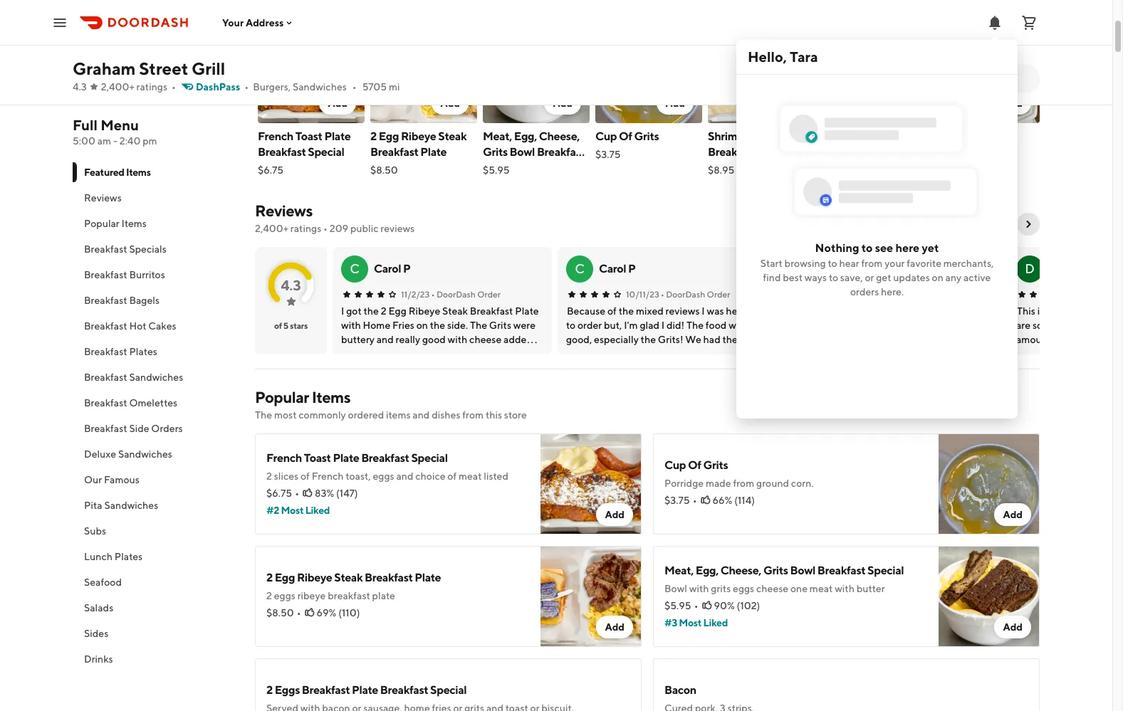 Task type: vqa. For each thing, say whether or not it's contained in the screenshot.
doordash
yes



Task type: locate. For each thing, give the bounding box(es) containing it.
2 vertical spatial items
[[312, 388, 351, 407]]

2 egg ribeye steak breakfast plate image
[[370, 22, 477, 123], [541, 546, 642, 647]]

graham
[[73, 58, 136, 78]]

french inside french toast plate breakfast special $6.75
[[258, 130, 293, 143]]

1 p from the left
[[403, 262, 411, 276]]

0 horizontal spatial order
[[477, 289, 501, 300]]

• right 11/2/23
[[431, 289, 435, 300]]

0 vertical spatial $6.75
[[258, 165, 284, 176]]

popular for popular items the most commonly ordered items and dishes from this store
[[255, 388, 309, 407]]

0 horizontal spatial $5.95
[[483, 165, 510, 176]]

breakfast omelettes button
[[73, 390, 238, 416]]

$8.50
[[370, 165, 398, 176], [821, 165, 848, 176], [266, 608, 294, 619]]

0 horizontal spatial cup of grits image
[[595, 22, 702, 123]]

0 horizontal spatial ribeye
[[297, 571, 332, 585]]

cup inside cup of grits $3.75
[[595, 130, 617, 143]]

2 c from the left
[[575, 261, 585, 276]]

0 horizontal spatial carol
[[374, 262, 401, 276]]

1 horizontal spatial with
[[835, 583, 855, 595]]

2 vertical spatial from
[[733, 478, 755, 489]]

and inside shrimp and grits breakfast special $8.95
[[746, 130, 765, 143]]

2
[[370, 130, 377, 143], [821, 130, 827, 143], [266, 471, 272, 482], [266, 571, 273, 585], [266, 590, 272, 602], [266, 684, 273, 697]]

1 carol from the left
[[374, 262, 401, 276]]

add review
[[910, 219, 966, 230]]

2 order from the left
[[707, 289, 730, 300]]

• left "209"
[[323, 223, 328, 234]]

1 vertical spatial ratings
[[290, 223, 321, 234]]

doordash for 11/2/23
[[437, 289, 476, 300]]

1 horizontal spatial steak
[[438, 130, 467, 143]]

liked for egg,
[[703, 618, 728, 629]]

doordash down updates
[[890, 289, 929, 300]]

cup for cup of grits
[[595, 130, 617, 143]]

4.3 up of 5 stars
[[281, 277, 301, 293]]

reviews inside the reviews 2,400+ ratings • 209 public reviews
[[255, 202, 313, 220]]

steak for 2 egg ribeye steak breakfast plate
[[438, 130, 467, 143]]

0 horizontal spatial 4.3
[[73, 81, 87, 93]]

ratings inside the reviews 2,400+ ratings • 209 public reviews
[[290, 223, 321, 234]]

doordash
[[437, 289, 476, 300], [666, 289, 705, 300], [890, 289, 929, 300]]

$6.75 up #2
[[266, 488, 292, 499]]

0 horizontal spatial reviews
[[84, 192, 122, 204]]

• up #3 most liked
[[694, 600, 698, 612]]

see
[[875, 241, 893, 255]]

4.3
[[73, 81, 87, 93], [281, 277, 301, 293]]

breakfast plates button
[[73, 339, 238, 365]]

liked
[[305, 505, 330, 516], [703, 618, 728, 629]]

2 p from the left
[[628, 262, 636, 276]]

sandwiches for breakfast
[[129, 372, 183, 383]]

from
[[862, 258, 883, 269], [462, 410, 484, 421], [733, 478, 755, 489]]

bowl inside meat, egg, cheese, grits bowl breakfast special
[[510, 145, 535, 159]]

of
[[274, 321, 282, 331], [301, 471, 310, 482], [448, 471, 457, 482]]

toast up "83%"
[[304, 452, 331, 465]]

from inside the nothing to see here yet start browsing to hear from your favorite merchants, find best ways to save, or get updates on any active orders here.
[[862, 258, 883, 269]]

carol for 10/11/23
[[599, 262, 626, 276]]

1 horizontal spatial carol p
[[599, 262, 636, 276]]

90% (102)
[[714, 600, 760, 612]]

sandwiches
[[293, 81, 347, 93], [129, 372, 183, 383], [118, 449, 172, 460], [104, 500, 158, 511]]

0 vertical spatial meat
[[459, 471, 482, 482]]

Item Search search field
[[835, 71, 1029, 86]]

featured
[[84, 167, 124, 178]]

1 horizontal spatial egg
[[379, 130, 399, 143]]

add inside 'button'
[[910, 219, 930, 230]]

deluxe sandwiches button
[[73, 442, 238, 467]]

c
[[350, 261, 360, 276], [575, 261, 585, 276]]

egg inside 2 egg ribeye steak breakfast plate $8.50
[[379, 130, 399, 143]]

2,400+ ratings •
[[101, 81, 176, 93]]

burgers,
[[253, 81, 291, 93]]

meat, inside meat, egg, cheese, grits bowl breakfast special
[[483, 130, 512, 143]]

specials
[[129, 244, 167, 255]]

items for featured items
[[126, 167, 151, 178]]

1 vertical spatial 2,400+
[[255, 223, 289, 234]]

from up or
[[862, 258, 883, 269]]

with left butter
[[835, 583, 855, 595]]

and inside french toast plate breakfast special 2 slices of french toast, eggs and choice of meat listed
[[396, 471, 413, 482]]

1 horizontal spatial most
[[679, 618, 702, 629]]

meat left the listed
[[459, 471, 482, 482]]

to right ways
[[829, 272, 838, 283]]

1 horizontal spatial cheese,
[[721, 564, 761, 578]]

#3
[[665, 618, 677, 629]]

popular for popular items
[[84, 218, 120, 229]]

items for popular items
[[121, 218, 147, 229]]

doordash right 10/11/23
[[666, 289, 705, 300]]

of right slices
[[301, 471, 310, 482]]

plate inside french toast plate breakfast special $6.75
[[324, 130, 351, 143]]

0 horizontal spatial egg
[[275, 571, 295, 585]]

sandwiches right the burgers,
[[293, 81, 347, 93]]

active
[[964, 272, 991, 283]]

1 carol p from the left
[[374, 262, 411, 276]]

egg up $8.50 • on the left bottom
[[275, 571, 295, 585]]

• doordash order for 11/2/23
[[431, 289, 501, 300]]

breakfast inside "2 egg ribeye steak breakfast plate 2 eggs ribeye breakfast plate"
[[365, 571, 413, 585]]

popular inside button
[[84, 218, 120, 229]]

items
[[126, 167, 151, 178], [121, 218, 147, 229], [312, 388, 351, 407]]

reviews down featured at the left top
[[84, 192, 122, 204]]

meat, egg, cheese, grits bowl breakfast special image
[[483, 22, 590, 123], [939, 546, 1040, 647]]

2 for 2 egg ribeye steak breakfast plate $8.50
[[370, 130, 377, 143]]

meat, for meat, egg, cheese, grits bowl breakfast special bowl with grits eggs cheese one meat with butter
[[665, 564, 694, 578]]

69%
[[317, 608, 336, 619]]

pita sandwiches
[[84, 500, 158, 511]]

egg down mi
[[379, 130, 399, 143]]

grits for porridge made from ground corn.
[[703, 459, 728, 472]]

liked down "83%"
[[305, 505, 330, 516]]

1 vertical spatial liked
[[703, 618, 728, 629]]

eggs inside meat, egg, cheese, grits bowl breakfast special bowl with grits eggs cheese one meat with butter
[[733, 583, 754, 595]]

2,400+ inside the reviews 2,400+ ratings • 209 public reviews
[[255, 223, 289, 234]]

items inside popular items the most commonly ordered items and dishes from this store
[[312, 388, 351, 407]]

1 doordash from the left
[[437, 289, 476, 300]]

bowl for meat, egg, cheese, grits bowl breakfast special bowl with grits eggs cheese one meat with butter
[[790, 564, 816, 578]]

grits inside shrimp and grits breakfast special $8.95
[[767, 130, 792, 143]]

salmon
[[851, 130, 889, 143]]

1 vertical spatial egg,
[[696, 564, 719, 578]]

eggs for grits
[[733, 583, 754, 595]]

cheese, for meat, egg, cheese, grits bowl breakfast special
[[539, 130, 580, 143]]

2 horizontal spatial from
[[862, 258, 883, 269]]

0 vertical spatial from
[[862, 258, 883, 269]]

liked down 90% at right
[[703, 618, 728, 629]]

french up "83%"
[[312, 471, 344, 482]]

and
[[746, 130, 765, 143], [413, 410, 430, 421], [396, 471, 413, 482]]

most down $5.95 •
[[679, 618, 702, 629]]

2 horizontal spatial eggs
[[733, 583, 754, 595]]

special inside meat, egg, cheese, grits bowl breakfast special bowl with grits eggs cheese one meat with butter
[[868, 564, 904, 578]]

most right #2
[[281, 505, 304, 516]]

eggs for breakfast
[[373, 471, 394, 482]]

and right shrimp
[[746, 130, 765, 143]]

subs button
[[73, 519, 238, 544]]

ratings
[[136, 81, 167, 93], [290, 223, 321, 234]]

most
[[274, 410, 297, 421]]

eggs inside french toast plate breakfast special 2 slices of french toast, eggs and choice of meat listed
[[373, 471, 394, 482]]

69% (110)
[[317, 608, 360, 619]]

reviews for reviews
[[84, 192, 122, 204]]

2 horizontal spatial egg
[[829, 130, 849, 143]]

$8.50 up reviews
[[370, 165, 398, 176]]

0 vertical spatial 2,400+
[[101, 81, 134, 93]]

ratings down reviews link
[[290, 223, 321, 234]]

egg inside 2 egg salmon patty round breakfast plate
[[829, 130, 849, 143]]

french toast plate breakfast special image
[[258, 22, 365, 123], [541, 434, 642, 535]]

carol up 11/2/23
[[374, 262, 401, 276]]

breakfast inside french toast plate breakfast special 2 slices of french toast, eggs and choice of meat listed
[[361, 452, 409, 465]]

0 horizontal spatial meat
[[459, 471, 482, 482]]

meat, inside meat, egg, cheese, grits bowl breakfast special bowl with grits eggs cheese one meat with butter
[[665, 564, 694, 578]]

graham street grill
[[73, 58, 225, 78]]

cheese, inside meat, egg, cheese, grits bowl breakfast special bowl with grits eggs cheese one meat with butter
[[721, 564, 761, 578]]

1 vertical spatial steak
[[334, 571, 363, 585]]

cup of grits image
[[595, 22, 702, 123], [939, 434, 1040, 535]]

meat right one
[[810, 583, 833, 595]]

items inside button
[[121, 218, 147, 229]]

1 vertical spatial cup
[[665, 459, 686, 472]]

ribeye
[[298, 590, 326, 602]]

1 horizontal spatial liked
[[703, 618, 728, 629]]

french up slices
[[266, 452, 302, 465]]

carol p up 11/2/23
[[374, 262, 411, 276]]

popular items the most commonly ordered items and dishes from this store
[[255, 388, 527, 421]]

steak inside 2 egg ribeye steak breakfast plate $8.50
[[438, 130, 467, 143]]

1 horizontal spatial from
[[733, 478, 755, 489]]

1 vertical spatial most
[[679, 618, 702, 629]]

• doordash order right 10/11/23
[[661, 289, 730, 300]]

2 horizontal spatial doordash
[[890, 289, 929, 300]]

0 horizontal spatial cup
[[595, 130, 617, 143]]

liasia-
[[824, 262, 857, 276]]

1 horizontal spatial $5.95
[[665, 600, 691, 612]]

from inside popular items the most commonly ordered items and dishes from this store
[[462, 410, 484, 421]]

1 vertical spatial ribeye
[[297, 571, 332, 585]]

1 horizontal spatial egg,
[[696, 564, 719, 578]]

0 vertical spatial meat, egg, cheese, grits bowl breakfast special image
[[483, 22, 590, 123]]

and left choice
[[396, 471, 413, 482]]

best
[[783, 272, 803, 283]]

sandwiches down famous
[[104, 500, 158, 511]]

round
[[821, 145, 854, 159]]

cup inside cup of grits porridge made from ground corn.
[[665, 459, 686, 472]]

• left the burgers,
[[245, 81, 249, 93]]

popular up most
[[255, 388, 309, 407]]

1 horizontal spatial carol
[[599, 262, 626, 276]]

1 vertical spatial meat
[[810, 583, 833, 595]]

0 horizontal spatial 2,400+
[[101, 81, 134, 93]]

#2
[[266, 505, 279, 516]]

p up 10/11/23
[[628, 262, 636, 276]]

$8.50 left 69%
[[266, 608, 294, 619]]

$6.75 inside french toast plate breakfast special $6.75
[[258, 165, 284, 176]]

breakfast side orders button
[[73, 416, 238, 442]]

0 horizontal spatial eggs
[[274, 590, 296, 602]]

plates for lunch plates
[[115, 551, 143, 563]]

0 vertical spatial plates
[[129, 346, 157, 358]]

items up breakfast specials on the top left of the page
[[121, 218, 147, 229]]

1 vertical spatial of
[[688, 459, 701, 472]]

1 vertical spatial popular
[[255, 388, 309, 407]]

toast inside french toast plate breakfast special $6.75
[[295, 130, 322, 143]]

of left 5
[[274, 321, 282, 331]]

1 vertical spatial $3.75
[[665, 495, 690, 506]]

french
[[258, 130, 293, 143], [266, 452, 302, 465], [312, 471, 344, 482]]

deluxe
[[84, 449, 116, 460]]

1 vertical spatial $5.95
[[665, 600, 691, 612]]

0 horizontal spatial from
[[462, 410, 484, 421]]

see more button
[[73, 1, 237, 24]]

2 • doordash order from the left
[[661, 289, 730, 300]]

grits for shrimp and grits breakfast special
[[767, 130, 792, 143]]

0 vertical spatial items
[[126, 167, 151, 178]]

reviews down french toast plate breakfast special $6.75
[[255, 202, 313, 220]]

doordash right 11/2/23
[[437, 289, 476, 300]]

2 carol p from the left
[[599, 262, 636, 276]]

salads
[[84, 603, 113, 614]]

0 vertical spatial liked
[[305, 505, 330, 516]]

and right items at the bottom left of the page
[[413, 410, 430, 421]]

5:00
[[73, 135, 95, 147]]

0 vertical spatial most
[[281, 505, 304, 516]]

sandwiches inside button
[[104, 500, 158, 511]]

toast down burgers, sandwiches • 5705 mi
[[295, 130, 322, 143]]

breakfast inside 2 egg ribeye steak breakfast plate $8.50
[[370, 145, 418, 159]]

steak inside "2 egg ribeye steak breakfast plate 2 eggs ribeye breakfast plate"
[[334, 571, 363, 585]]

1 horizontal spatial meat,
[[665, 564, 694, 578]]

grits inside cup of grits porridge made from ground corn.
[[703, 459, 728, 472]]

grits inside cup of grits $3.75
[[634, 130, 659, 143]]

• doordash order right 11/2/23
[[431, 289, 501, 300]]

1 vertical spatial items
[[121, 218, 147, 229]]

pm
[[143, 135, 157, 147]]

1 vertical spatial bowl
[[790, 564, 816, 578]]

1 • doordash order from the left
[[431, 289, 501, 300]]

1 vertical spatial toast
[[304, 452, 331, 465]]

bowl for meat, egg, cheese, grits bowl breakfast special
[[510, 145, 535, 159]]

of right choice
[[448, 471, 457, 482]]

order
[[477, 289, 501, 300], [707, 289, 730, 300], [931, 289, 954, 300]]

0 horizontal spatial carol p
[[374, 262, 411, 276]]

1 horizontal spatial 2,400+
[[255, 223, 289, 234]]

0 vertical spatial 4.3
[[73, 81, 87, 93]]

egg, inside meat, egg, cheese, grits bowl breakfast special
[[514, 130, 537, 143]]

4.3 down graham
[[73, 81, 87, 93]]

of inside cup of grits $3.75
[[619, 130, 632, 143]]

of inside cup of grits porridge made from ground corn.
[[688, 459, 701, 472]]

2 egg ribeye steak breakfast plate 2 eggs ribeye breakfast plate
[[266, 571, 441, 602]]

1 c from the left
[[350, 261, 360, 276]]

1 horizontal spatial ratings
[[290, 223, 321, 234]]

$8.95
[[708, 165, 735, 176]]

1 horizontal spatial $8.50
[[370, 165, 398, 176]]

on
[[932, 272, 944, 283]]

0 horizontal spatial c
[[350, 261, 360, 276]]

burritos
[[129, 269, 165, 281]]

updates
[[893, 272, 930, 283]]

plates
[[129, 346, 157, 358], [115, 551, 143, 563]]

breakfast specials button
[[73, 236, 238, 262]]

egg up round
[[829, 130, 849, 143]]

0 vertical spatial $5.95
[[483, 165, 510, 176]]

0 horizontal spatial with
[[689, 583, 709, 595]]

d
[[1025, 261, 1035, 276]]

p for 10/11/23
[[628, 262, 636, 276]]

items for popular items the most commonly ordered items and dishes from this store
[[312, 388, 351, 407]]

$6.75 up reviews link
[[258, 165, 284, 176]]

ribeye for 2 eggs ribeye breakfast plate
[[297, 571, 332, 585]]

reviews inside 'button'
[[84, 192, 122, 204]]

0 horizontal spatial doordash
[[437, 289, 476, 300]]

address
[[246, 17, 284, 28]]

0 horizontal spatial liked
[[305, 505, 330, 516]]

breakfast plates
[[84, 346, 157, 358]]

special inside shrimp and grits breakfast special $8.95
[[758, 145, 795, 159]]

public
[[350, 223, 379, 234]]

2 inside 2 egg ribeye steak breakfast plate $8.50
[[370, 130, 377, 143]]

carol p
[[374, 262, 411, 276], [599, 262, 636, 276]]

carol p up 10/11/23
[[599, 262, 636, 276]]

order for 11/2/23
[[477, 289, 501, 300]]

popular inside popular items the most commonly ordered items and dishes from this store
[[255, 388, 309, 407]]

from left "this" at the bottom of page
[[462, 410, 484, 421]]

2,400+ down graham
[[101, 81, 134, 93]]

1 horizontal spatial 2 egg ribeye steak breakfast plate image
[[541, 546, 642, 647]]

1 vertical spatial cheese,
[[721, 564, 761, 578]]

eggs right the toast,
[[373, 471, 394, 482]]

bacon
[[665, 684, 696, 697]]

sandwiches down side
[[118, 449, 172, 460]]

carol p for 10/11/23
[[599, 262, 636, 276]]

0 vertical spatial steak
[[438, 130, 467, 143]]

0 vertical spatial of
[[619, 130, 632, 143]]

to
[[862, 241, 873, 255], [828, 258, 837, 269], [829, 272, 838, 283]]

p up 11/2/23
[[403, 262, 411, 276]]

with left grits
[[689, 583, 709, 595]]

carol up 10/11/23
[[599, 262, 626, 276]]

items up reviews 'button'
[[126, 167, 151, 178]]

eggs up the (102)
[[733, 583, 754, 595]]

any
[[946, 272, 962, 283]]

breakfast inside french toast plate breakfast special $6.75
[[258, 145, 306, 159]]

cheese, for meat, egg, cheese, grits bowl breakfast special bowl with grits eggs cheese one meat with butter
[[721, 564, 761, 578]]

plates down hot
[[129, 346, 157, 358]]

2 carol from the left
[[599, 262, 626, 276]]

p
[[403, 262, 411, 276], [628, 262, 636, 276]]

0 vertical spatial cheese,
[[539, 130, 580, 143]]

• up #2 most liked
[[295, 488, 299, 499]]

breakfast burritos
[[84, 269, 165, 281]]

eggs up $8.50 • on the left bottom
[[274, 590, 296, 602]]

cheese, up grits
[[721, 564, 761, 578]]

1 horizontal spatial reviews
[[255, 202, 313, 220]]

carol
[[374, 262, 401, 276], [599, 262, 626, 276]]

0 vertical spatial popular
[[84, 218, 120, 229]]

• down ribeye
[[297, 608, 301, 619]]

$5.95 for $5.95
[[483, 165, 510, 176]]

• inside the reviews 2,400+ ratings • 209 public reviews
[[323, 223, 328, 234]]

order for 10/11/23
[[707, 289, 730, 300]]

ribeye inside 2 egg ribeye steak breakfast plate $8.50
[[401, 130, 436, 143]]

2 vertical spatial and
[[396, 471, 413, 482]]

plates for breakfast plates
[[129, 346, 157, 358]]

1 vertical spatial french
[[266, 452, 302, 465]]

add button
[[319, 92, 356, 115], [432, 92, 469, 115], [544, 92, 581, 115], [657, 92, 694, 115], [770, 92, 806, 115], [882, 92, 919, 115], [995, 92, 1031, 115], [596, 504, 633, 526], [995, 504, 1031, 526], [596, 616, 633, 639], [995, 616, 1031, 639]]

toast inside french toast plate breakfast special 2 slices of french toast, eggs and choice of meat listed
[[304, 452, 331, 465]]

1 horizontal spatial french toast plate breakfast special image
[[541, 434, 642, 535]]

3 order from the left
[[931, 289, 954, 300]]

2 horizontal spatial $8.50
[[821, 165, 848, 176]]

egg, inside meat, egg, cheese, grits bowl breakfast special bowl with grits eggs cheese one meat with butter
[[696, 564, 719, 578]]

to down "nothing"
[[828, 258, 837, 269]]

2 horizontal spatial of
[[448, 471, 457, 482]]

breakfast inside meat, egg, cheese, grits bowl breakfast special
[[537, 145, 585, 159]]

1 horizontal spatial $3.75
[[665, 495, 690, 506]]

1 vertical spatial 4.3
[[281, 277, 301, 293]]

of
[[619, 130, 632, 143], [688, 459, 701, 472]]

2 inside 2 egg salmon patty round breakfast plate
[[821, 130, 827, 143]]

2 doordash from the left
[[666, 289, 705, 300]]

1 order from the left
[[477, 289, 501, 300]]

from up (114)
[[733, 478, 755, 489]]

0 horizontal spatial 2 egg ribeye steak breakfast plate image
[[370, 22, 477, 123]]

liasia-norika f
[[824, 262, 900, 276]]

meat inside french toast plate breakfast special 2 slices of french toast, eggs and choice of meat listed
[[459, 471, 482, 482]]

$8.50 down round
[[821, 165, 848, 176]]

0 horizontal spatial popular
[[84, 218, 120, 229]]

2,400+ down reviews link
[[255, 223, 289, 234]]

see
[[133, 7, 151, 19]]

$8.50 for $8.50
[[821, 165, 848, 176]]

ground
[[757, 478, 789, 489]]

ratings down graham street grill
[[136, 81, 167, 93]]

home fries image
[[933, 22, 1040, 123]]

to left see
[[862, 241, 873, 255]]

-
[[113, 135, 117, 147]]

meat inside meat, egg, cheese, grits bowl breakfast special bowl with grits eggs cheese one meat with butter
[[810, 583, 833, 595]]

1 horizontal spatial meat
[[810, 583, 833, 595]]

save,
[[840, 272, 863, 283]]

ribeye inside "2 egg ribeye steak breakfast plate 2 eggs ribeye breakfast plate"
[[297, 571, 332, 585]]

1 vertical spatial and
[[413, 410, 430, 421]]

0 horizontal spatial steak
[[334, 571, 363, 585]]

cheese, left cup of grits $3.75
[[539, 130, 580, 143]]

plates right lunch
[[115, 551, 143, 563]]

liked for toast
[[305, 505, 330, 516]]

orders
[[151, 423, 183, 434]]

c for 11/2/23
[[350, 261, 360, 276]]

0 horizontal spatial of
[[619, 130, 632, 143]]

sandwiches up breakfast omelettes button on the left
[[129, 372, 183, 383]]

10/11/23
[[626, 289, 659, 300]]

1 vertical spatial cup of grits image
[[939, 434, 1040, 535]]

0 vertical spatial french toast plate breakfast special image
[[258, 22, 365, 123]]

popular up breakfast specials on the top left of the page
[[84, 218, 120, 229]]

egg inside "2 egg ribeye steak breakfast plate 2 eggs ribeye breakfast plate"
[[275, 571, 295, 585]]

find
[[763, 272, 781, 283]]

items up commonly
[[312, 388, 351, 407]]

special inside meat, egg, cheese, grits bowl breakfast special
[[483, 161, 519, 175]]

$6.75
[[258, 165, 284, 176], [266, 488, 292, 499]]

special
[[308, 145, 344, 159], [758, 145, 795, 159], [483, 161, 519, 175], [411, 452, 448, 465], [868, 564, 904, 578], [430, 684, 467, 697]]

popular items
[[84, 218, 147, 229]]

0 vertical spatial ribeye
[[401, 130, 436, 143]]

steak
[[438, 130, 467, 143], [334, 571, 363, 585]]

french down the burgers,
[[258, 130, 293, 143]]

cheese, inside meat, egg, cheese, grits bowl breakfast special
[[539, 130, 580, 143]]

grits for cup of grits
[[634, 130, 659, 143]]



Task type: describe. For each thing, give the bounding box(es) containing it.
toast for french toast plate breakfast special $6.75
[[295, 130, 322, 143]]

next image
[[1023, 219, 1034, 230]]

start
[[760, 258, 783, 269]]

2 vertical spatial bowl
[[665, 583, 687, 595]]

full menu 5:00 am - 2:40 pm
[[73, 117, 157, 147]]

2 eggs breakfast plate breakfast special
[[266, 684, 467, 697]]

items
[[386, 410, 411, 421]]

$3.75 •
[[665, 495, 697, 506]]

$8.50 •
[[266, 608, 301, 619]]

cup of grits $3.75
[[595, 130, 659, 160]]

egg, for meat, egg, cheese, grits bowl breakfast special
[[514, 130, 537, 143]]

• right 10/11/23
[[661, 289, 664, 300]]

plate inside 2 egg salmon patty round breakfast plate
[[821, 161, 847, 175]]

hello, tara
[[748, 48, 818, 65]]

1 vertical spatial meat, egg, cheese, grits bowl breakfast special image
[[939, 546, 1040, 647]]

stars
[[290, 321, 308, 331]]

0 horizontal spatial of
[[274, 321, 282, 331]]

deluxe sandwiches
[[84, 449, 172, 460]]

ribeye for 2 egg ribeye steak breakfast plate
[[401, 130, 436, 143]]

special inside french toast plate breakfast special 2 slices of french toast, eggs and choice of meat listed
[[411, 452, 448, 465]]

1 horizontal spatial of
[[301, 471, 310, 482]]

french for french toast plate breakfast special $6.75
[[258, 130, 293, 143]]

street
[[139, 58, 188, 78]]

$3.95
[[933, 149, 959, 160]]

2 egg salmon patty round breakfast plate image
[[821, 22, 927, 123]]

egg for 2 egg ribeye steak breakfast plate $8.50
[[379, 130, 399, 143]]

sides
[[84, 628, 108, 640]]

0 vertical spatial cup of grits image
[[595, 22, 702, 123]]

reviews 2,400+ ratings • 209 public reviews
[[255, 202, 415, 234]]

reviews
[[381, 223, 415, 234]]

5705
[[362, 81, 387, 93]]

(102)
[[737, 600, 760, 612]]

featured items
[[84, 167, 151, 178]]

dashpass •
[[196, 81, 249, 93]]

most for french
[[281, 505, 304, 516]]

ways
[[805, 272, 827, 283]]

dishes
[[432, 410, 460, 421]]

patty
[[891, 130, 918, 143]]

breakfast sandwiches button
[[73, 365, 238, 390]]

special inside french toast plate breakfast special $6.75
[[308, 145, 344, 159]]

pita sandwiches button
[[73, 493, 238, 519]]

corn.
[[791, 478, 814, 489]]

egg for 2 egg salmon patty round breakfast plate
[[829, 130, 849, 143]]

notification bell image
[[987, 14, 1004, 31]]

menu
[[101, 117, 139, 133]]

ordered
[[348, 410, 384, 421]]

0 horizontal spatial ratings
[[136, 81, 167, 93]]

made
[[706, 478, 731, 489]]

2 with from the left
[[835, 583, 855, 595]]

eggs inside "2 egg ribeye steak breakfast plate 2 eggs ribeye breakfast plate"
[[274, 590, 296, 602]]

cup of grits porridge made from ground corn.
[[665, 459, 814, 489]]

sandwiches for burgers,
[[293, 81, 347, 93]]

$8.50 inside 2 egg ribeye steak breakfast plate $8.50
[[370, 165, 398, 176]]

carol p for 11/2/23
[[374, 262, 411, 276]]

2 inside french toast plate breakfast special 2 slices of french toast, eggs and choice of meat listed
[[266, 471, 272, 482]]

nothing to see here yet start browsing to hear from your favorite merchants, find best ways to save, or get updates on any active orders here.
[[760, 241, 994, 298]]

2 for 2 eggs breakfast plate breakfast special
[[266, 684, 273, 697]]

most for meat,
[[679, 618, 702, 629]]

listed
[[484, 471, 509, 482]]

0 vertical spatial to
[[862, 241, 873, 255]]

mi
[[389, 81, 400, 93]]

1 with from the left
[[689, 583, 709, 595]]

omelettes
[[129, 397, 177, 409]]

seafood button
[[73, 570, 238, 595]]

slices
[[274, 471, 299, 482]]

2 for 2 egg salmon patty round breakfast plate
[[821, 130, 827, 143]]

store
[[504, 410, 527, 421]]

reviews for reviews 2,400+ ratings • 209 public reviews
[[255, 202, 313, 220]]

3 doordash from the left
[[890, 289, 929, 300]]

• down get
[[885, 289, 888, 300]]

open menu image
[[51, 14, 68, 31]]

meat, egg, cheese, grits bowl breakfast special
[[483, 130, 585, 175]]

(110)
[[338, 608, 360, 619]]

$5.95 for $5.95 •
[[665, 600, 691, 612]]

breakfast hot cakes
[[84, 321, 176, 332]]

breakfast
[[328, 590, 370, 602]]

here.
[[881, 286, 904, 298]]

shrimp and grits breakfast special image
[[708, 22, 815, 123]]

meat, for meat, egg, cheese, grits bowl breakfast special
[[483, 130, 512, 143]]

0 vertical spatial 2 egg ribeye steak breakfast plate image
[[370, 22, 477, 123]]

sides button
[[73, 621, 238, 647]]

sandwiches for pita
[[104, 500, 158, 511]]

tara
[[790, 48, 818, 65]]

lunch
[[84, 551, 113, 563]]

2 for 2 egg ribeye steak breakfast plate 2 eggs ribeye breakfast plate
[[266, 571, 273, 585]]

side
[[129, 423, 149, 434]]

orders
[[850, 286, 879, 298]]

nothing
[[815, 241, 859, 255]]

plate inside french toast plate breakfast special 2 slices of french toast, eggs and choice of meat listed
[[333, 452, 359, 465]]

1 vertical spatial french toast plate breakfast special image
[[541, 434, 642, 535]]

plate
[[372, 590, 395, 602]]

2 egg ribeye steak breakfast plate $8.50
[[370, 130, 467, 176]]

toast for french toast plate breakfast special 2 slices of french toast, eggs and choice of meat listed
[[304, 452, 331, 465]]

grits inside meat, egg, cheese, grits bowl breakfast special bowl with grits eggs cheese one meat with butter
[[763, 564, 788, 578]]

2 vertical spatial french
[[312, 471, 344, 482]]

famous
[[104, 474, 139, 486]]

carol for 11/2/23
[[374, 262, 401, 276]]

doordash for 10/11/23
[[666, 289, 705, 300]]

breakfast hot cakes button
[[73, 313, 238, 339]]

• down street
[[172, 81, 176, 93]]

• left 5705
[[352, 81, 357, 93]]

breakfast inside shrimp and grits breakfast special $8.95
[[708, 145, 756, 159]]

1 vertical spatial 2 egg ribeye steak breakfast plate image
[[541, 546, 642, 647]]

french toast plate breakfast special 2 slices of french toast, eggs and choice of meat listed
[[266, 452, 509, 482]]

from for to
[[862, 258, 883, 269]]

83%
[[315, 488, 334, 499]]

grits inside meat, egg, cheese, grits bowl breakfast special
[[483, 145, 508, 159]]

plate inside 2 egg ribeye steak breakfast plate $8.50
[[420, 145, 447, 159]]

the
[[255, 410, 272, 421]]

from inside cup of grits porridge made from ground corn.
[[733, 478, 755, 489]]

meat, egg, cheese, grits bowl breakfast special bowl with grits eggs cheese one meat with butter
[[665, 564, 904, 595]]

our famous button
[[73, 467, 238, 493]]

1 horizontal spatial cup of grits image
[[939, 434, 1040, 535]]

$3.75 inside cup of grits $3.75
[[595, 149, 621, 160]]

(147)
[[336, 488, 358, 499]]

home fries $3.95
[[933, 130, 990, 160]]

1 vertical spatial to
[[828, 258, 837, 269]]

breakfast bagels button
[[73, 288, 238, 313]]

2 vertical spatial to
[[829, 272, 838, 283]]

steak for 2 eggs ribeye breakfast plate
[[334, 571, 363, 585]]

cakes
[[148, 321, 176, 332]]

f
[[893, 262, 900, 276]]

2 egg salmon patty round breakfast plate
[[821, 130, 918, 175]]

• down porridge
[[693, 495, 697, 506]]

of for porridge made from ground corn.
[[688, 459, 701, 472]]

grill
[[192, 58, 225, 78]]

yet
[[922, 241, 939, 255]]

toast,
[[346, 471, 371, 482]]

• doordash order for 10/11/23
[[661, 289, 730, 300]]

0 horizontal spatial french toast plate breakfast special image
[[258, 22, 365, 123]]

breakfast inside meat, egg, cheese, grits bowl breakfast special bowl with grits eggs cheese one meat with butter
[[818, 564, 866, 578]]

egg for 2 egg ribeye steak breakfast plate 2 eggs ribeye breakfast plate
[[275, 571, 295, 585]]

and inside popular items the most commonly ordered items and dishes from this store
[[413, 410, 430, 421]]

cup for porridge made from ground corn.
[[665, 459, 686, 472]]

full
[[73, 117, 98, 133]]

0 items, open order cart image
[[1021, 14, 1038, 31]]

breakfast omelettes
[[84, 397, 177, 409]]

83% (147)
[[315, 488, 358, 499]]

5
[[283, 321, 288, 331]]

$5.95 •
[[665, 600, 698, 612]]

c for 10/11/23
[[575, 261, 585, 276]]

french for french toast plate breakfast special 2 slices of french toast, eggs and choice of meat listed
[[266, 452, 302, 465]]

$8.50 for $8.50 •
[[266, 608, 294, 619]]

of for cup of grits
[[619, 130, 632, 143]]

reviews button
[[73, 185, 238, 211]]

sandwiches for deluxe
[[118, 449, 172, 460]]

more
[[153, 7, 177, 19]]

plate inside "2 egg ribeye steak breakfast plate 2 eggs ribeye breakfast plate"
[[415, 571, 441, 585]]

breakfast side orders
[[84, 423, 183, 434]]

p for 11/2/23
[[403, 262, 411, 276]]

add review button
[[902, 213, 974, 236]]

egg, for meat, egg, cheese, grits bowl breakfast special bowl with grits eggs cheese one meat with butter
[[696, 564, 719, 578]]

l
[[801, 261, 809, 276]]

dashpass
[[196, 81, 240, 93]]

1 vertical spatial $6.75
[[266, 488, 292, 499]]

(114)
[[734, 495, 755, 506]]

breakfast inside 2 egg salmon patty round breakfast plate
[[856, 145, 905, 159]]

from for items
[[462, 410, 484, 421]]

our
[[84, 474, 102, 486]]

#2 most liked
[[266, 505, 330, 516]]

porridge
[[665, 478, 704, 489]]



